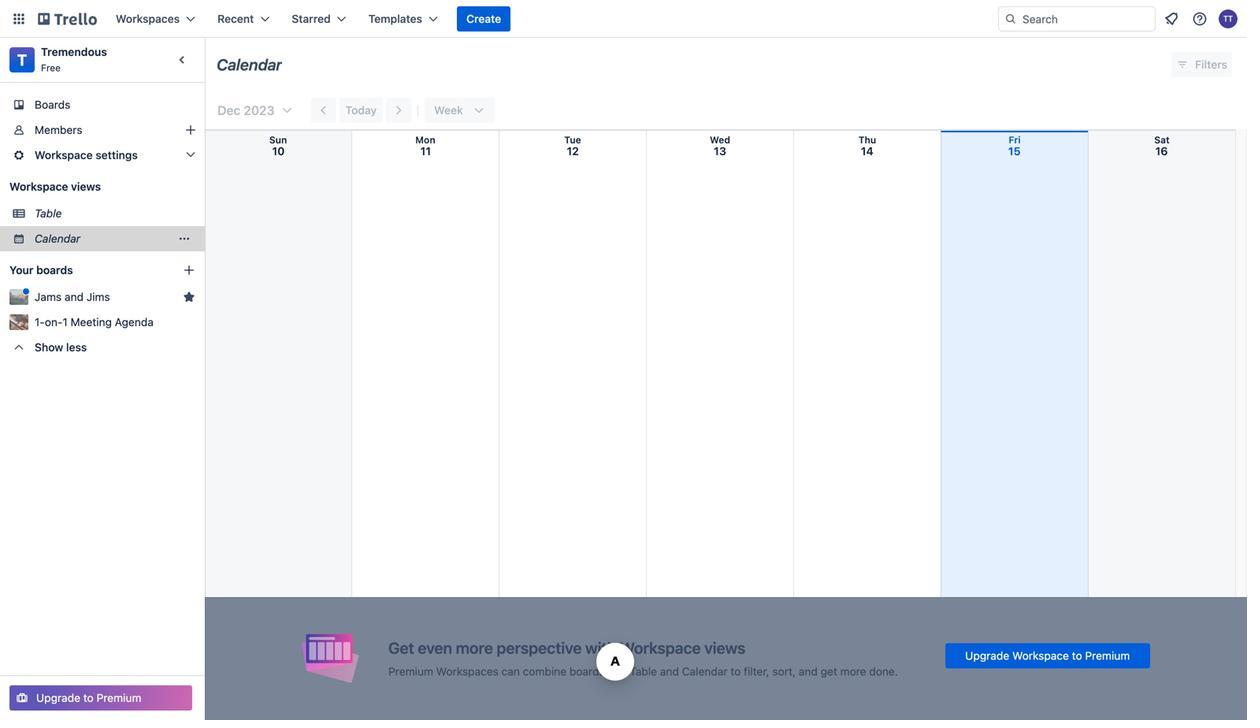 Task type: vqa. For each thing, say whether or not it's contained in the screenshot.
left CALENDAR
yes



Task type: describe. For each thing, give the bounding box(es) containing it.
dec 2023
[[218, 103, 275, 118]]

jims
[[87, 290, 110, 303]]

jams and jims
[[35, 290, 110, 303]]

can
[[502, 665, 520, 678]]

1 horizontal spatial calendar
[[217, 55, 282, 74]]

even
[[418, 639, 452, 657]]

dec 2023 button
[[211, 98, 294, 123]]

table inside get even more perspective with workspace views premium workspaces can combine boards into table and calendar to filter, sort, and get more done.
[[630, 665, 657, 678]]

tue
[[565, 134, 581, 145]]

get even more perspective with workspace views premium workspaces can combine boards into table and calendar to filter, sort, and get more done.
[[389, 639, 898, 678]]

calendar link
[[35, 231, 170, 247]]

primary element
[[0, 0, 1248, 38]]

upgrade to premium link
[[9, 686, 192, 711]]

1-
[[35, 316, 45, 329]]

tremendous free
[[41, 45, 107, 73]]

wed
[[710, 134, 731, 145]]

mon
[[416, 134, 436, 145]]

boards inside get even more perspective with workspace views premium workspaces can combine boards into table and calendar to filter, sort, and get more done.
[[570, 665, 605, 678]]

jams and jims link
[[35, 289, 177, 305]]

boards link
[[0, 92, 205, 117]]

1 horizontal spatial and
[[660, 665, 679, 678]]

jams
[[35, 290, 62, 303]]

workspaces inside workspaces dropdown button
[[116, 12, 180, 25]]

tremendous link
[[41, 45, 107, 58]]

workspaces button
[[106, 6, 205, 32]]

create button
[[457, 6, 511, 32]]

workspace views
[[9, 180, 101, 193]]

dec
[[218, 103, 241, 118]]

0 vertical spatial views
[[71, 180, 101, 193]]

templates button
[[359, 6, 448, 32]]

week
[[434, 104, 463, 117]]

16
[[1156, 145, 1168, 158]]

0 horizontal spatial and
[[65, 290, 84, 303]]

premium inside get even more perspective with workspace views premium workspaces can combine boards into table and calendar to filter, sort, and get more done.
[[389, 665, 433, 678]]

open information menu image
[[1192, 11, 1208, 27]]

sun
[[269, 134, 287, 145]]

get
[[389, 639, 414, 657]]

terry turtle (terryturtle) image
[[1219, 9, 1238, 28]]

filter,
[[744, 665, 770, 678]]

1
[[63, 316, 68, 329]]

fri
[[1009, 134, 1021, 145]]

upgrade workspace to premium
[[966, 649, 1131, 662]]

members
[[35, 123, 82, 136]]

starred
[[292, 12, 331, 25]]

2 horizontal spatial and
[[799, 665, 818, 678]]

less
[[66, 341, 87, 354]]

show less button
[[0, 335, 205, 360]]

14
[[861, 145, 874, 158]]

t link
[[9, 47, 35, 73]]

free
[[41, 62, 61, 73]]

today button
[[339, 98, 383, 123]]

search image
[[1005, 13, 1017, 25]]

0 horizontal spatial to
[[83, 692, 94, 705]]

0 notifications image
[[1163, 9, 1181, 28]]

settings
[[96, 149, 138, 162]]

upgrade to premium
[[36, 692, 141, 705]]

table link
[[35, 206, 195, 221]]

0 horizontal spatial more
[[456, 639, 493, 657]]

into
[[608, 665, 627, 678]]

workspace inside get even more perspective with workspace views premium workspaces can combine boards into table and calendar to filter, sort, and get more done.
[[620, 639, 701, 657]]

upgrade for upgrade workspace to premium
[[966, 649, 1010, 662]]

13
[[714, 145, 727, 158]]

t
[[17, 50, 27, 69]]

perspective
[[497, 639, 582, 657]]



Task type: locate. For each thing, give the bounding box(es) containing it.
2 horizontal spatial calendar
[[682, 665, 728, 678]]

more
[[456, 639, 493, 657], [841, 665, 867, 678]]

1 vertical spatial views
[[705, 639, 746, 657]]

1 horizontal spatial premium
[[389, 665, 433, 678]]

on-
[[45, 316, 63, 329]]

11
[[420, 145, 431, 158]]

add board image
[[183, 264, 195, 277]]

boards up jams
[[36, 264, 73, 277]]

and left jims
[[65, 290, 84, 303]]

0 vertical spatial more
[[456, 639, 493, 657]]

starred button
[[282, 6, 356, 32]]

boards
[[35, 98, 70, 111]]

workspace inside dropdown button
[[35, 149, 93, 162]]

1 horizontal spatial boards
[[570, 665, 605, 678]]

your boards with 2 items element
[[9, 261, 159, 280]]

recent
[[218, 12, 254, 25]]

calendar up your boards at the left top of page
[[35, 232, 80, 245]]

0 horizontal spatial workspaces
[[116, 12, 180, 25]]

workspaces inside get even more perspective with workspace views premium workspaces can combine boards into table and calendar to filter, sort, and get more done.
[[436, 665, 499, 678]]

boards
[[36, 264, 73, 277], [570, 665, 605, 678]]

0 horizontal spatial premium
[[97, 692, 141, 705]]

0 horizontal spatial calendar
[[35, 232, 80, 245]]

views
[[71, 180, 101, 193], [705, 639, 746, 657]]

2023
[[244, 103, 275, 118]]

more right even
[[456, 639, 493, 657]]

0 vertical spatial to
[[1072, 649, 1083, 662]]

1 vertical spatial calendar
[[35, 232, 80, 245]]

views up filter,
[[705, 639, 746, 657]]

workspaces
[[116, 12, 180, 25], [436, 665, 499, 678]]

get
[[821, 665, 838, 678]]

views inside get even more perspective with workspace views premium workspaces can combine boards into table and calendar to filter, sort, and get more done.
[[705, 639, 746, 657]]

1 vertical spatial more
[[841, 665, 867, 678]]

calendar left filter,
[[682, 665, 728, 678]]

meeting
[[71, 316, 112, 329]]

to
[[1072, 649, 1083, 662], [731, 665, 741, 678], [83, 692, 94, 705]]

1 vertical spatial workspaces
[[436, 665, 499, 678]]

sort,
[[773, 665, 796, 678]]

starred icon image
[[183, 291, 195, 303]]

members link
[[0, 117, 205, 143]]

back to home image
[[38, 6, 97, 32]]

views down workspace settings
[[71, 180, 101, 193]]

today
[[346, 104, 377, 117]]

0 vertical spatial table
[[35, 207, 62, 220]]

and right into
[[660, 665, 679, 678]]

templates
[[369, 12, 422, 25]]

sat
[[1155, 134, 1170, 145]]

upgrade
[[966, 649, 1010, 662], [36, 692, 80, 705]]

filters
[[1196, 58, 1228, 71]]

1 horizontal spatial workspaces
[[436, 665, 499, 678]]

2 vertical spatial to
[[83, 692, 94, 705]]

more right get
[[841, 665, 867, 678]]

1 horizontal spatial table
[[630, 665, 657, 678]]

workspace actions menu image
[[178, 233, 191, 245]]

workspaces up workspace navigation collapse icon
[[116, 12, 180, 25]]

boards down with
[[570, 665, 605, 678]]

workspaces down even
[[436, 665, 499, 678]]

Calendar text field
[[217, 50, 282, 80]]

combine
[[523, 665, 567, 678]]

Search field
[[1017, 7, 1155, 31]]

premium
[[1086, 649, 1131, 662], [389, 665, 433, 678], [97, 692, 141, 705]]

1 horizontal spatial more
[[841, 665, 867, 678]]

workspace settings button
[[0, 143, 205, 168]]

1 vertical spatial upgrade
[[36, 692, 80, 705]]

10
[[272, 145, 285, 158]]

and left get
[[799, 665, 818, 678]]

calendar down recent dropdown button
[[217, 55, 282, 74]]

0 vertical spatial boards
[[36, 264, 73, 277]]

table down workspace views
[[35, 207, 62, 220]]

show
[[35, 341, 63, 354]]

table right into
[[630, 665, 657, 678]]

1 horizontal spatial to
[[731, 665, 741, 678]]

1-on-1 meeting agenda
[[35, 316, 154, 329]]

tremendous
[[41, 45, 107, 58]]

0 horizontal spatial boards
[[36, 264, 73, 277]]

recent button
[[208, 6, 279, 32]]

1 horizontal spatial views
[[705, 639, 746, 657]]

0 horizontal spatial table
[[35, 207, 62, 220]]

2 vertical spatial premium
[[97, 692, 141, 705]]

1 vertical spatial boards
[[570, 665, 605, 678]]

table
[[35, 207, 62, 220], [630, 665, 657, 678]]

1 vertical spatial table
[[630, 665, 657, 678]]

agenda
[[115, 316, 154, 329]]

0 vertical spatial premium
[[1086, 649, 1131, 662]]

0 horizontal spatial upgrade
[[36, 692, 80, 705]]

done.
[[870, 665, 898, 678]]

workspace
[[35, 149, 93, 162], [9, 180, 68, 193], [620, 639, 701, 657], [1013, 649, 1069, 662]]

filters button
[[1172, 52, 1233, 77]]

thu
[[859, 134, 877, 145]]

1 vertical spatial premium
[[389, 665, 433, 678]]

1-on-1 meeting agenda link
[[35, 314, 195, 330]]

upgrade workspace to premium link
[[946, 644, 1151, 669]]

show less
[[35, 341, 87, 354]]

to inside get even more perspective with workspace views premium workspaces can combine boards into table and calendar to filter, sort, and get more done.
[[731, 665, 741, 678]]

workspace navigation collapse icon image
[[172, 49, 194, 71]]

your
[[9, 264, 33, 277]]

0 vertical spatial upgrade
[[966, 649, 1010, 662]]

2 horizontal spatial to
[[1072, 649, 1083, 662]]

your boards
[[9, 264, 73, 277]]

2 horizontal spatial premium
[[1086, 649, 1131, 662]]

0 vertical spatial workspaces
[[116, 12, 180, 25]]

with
[[586, 639, 617, 657]]

and
[[65, 290, 84, 303], [660, 665, 679, 678], [799, 665, 818, 678]]

0 horizontal spatial views
[[71, 180, 101, 193]]

0 vertical spatial calendar
[[217, 55, 282, 74]]

12
[[567, 145, 579, 158]]

calendar inside get even more perspective with workspace views premium workspaces can combine boards into table and calendar to filter, sort, and get more done.
[[682, 665, 728, 678]]

calendar
[[217, 55, 282, 74], [35, 232, 80, 245], [682, 665, 728, 678]]

15
[[1009, 145, 1021, 158]]

1 horizontal spatial upgrade
[[966, 649, 1010, 662]]

workspace settings
[[35, 149, 138, 162]]

2 vertical spatial calendar
[[682, 665, 728, 678]]

upgrade for upgrade to premium
[[36, 692, 80, 705]]

1 vertical spatial to
[[731, 665, 741, 678]]

week button
[[425, 98, 495, 123]]

create
[[467, 12, 501, 25]]



